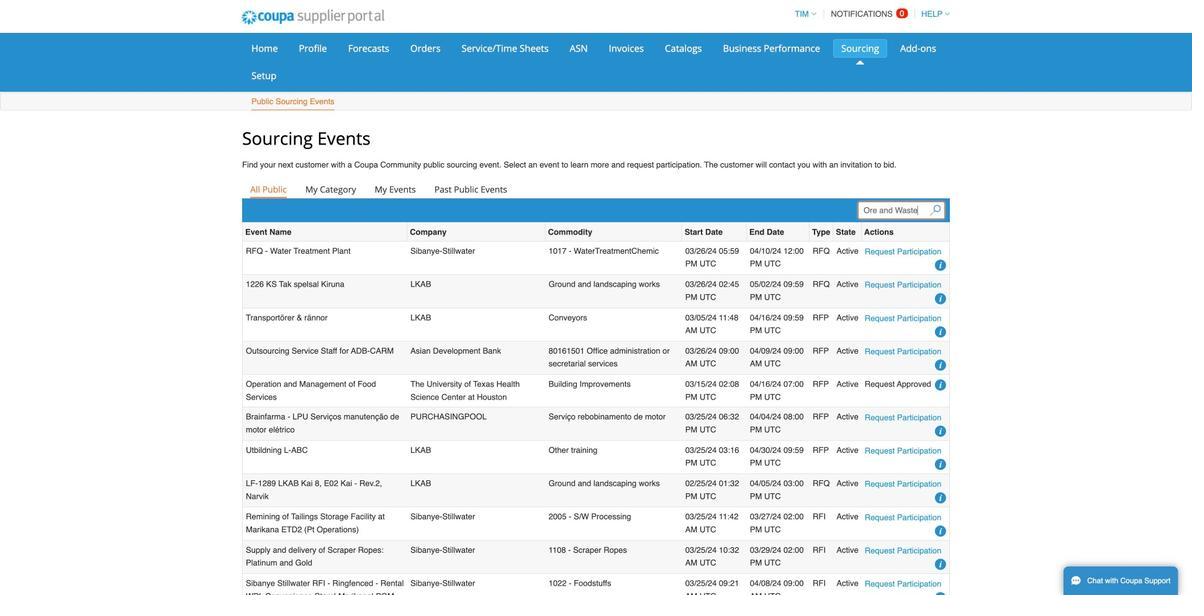Task type: describe. For each thing, give the bounding box(es) containing it.
coupa supplier portal image
[[233, 2, 393, 33]]

search image
[[930, 205, 941, 216]]

Search text field
[[859, 202, 946, 219]]



Task type: locate. For each thing, give the bounding box(es) containing it.
navigation
[[790, 2, 951, 26]]

tab list
[[242, 181, 951, 198]]



Task type: vqa. For each thing, say whether or not it's contained in the screenshot.
Clear filter Image
no



